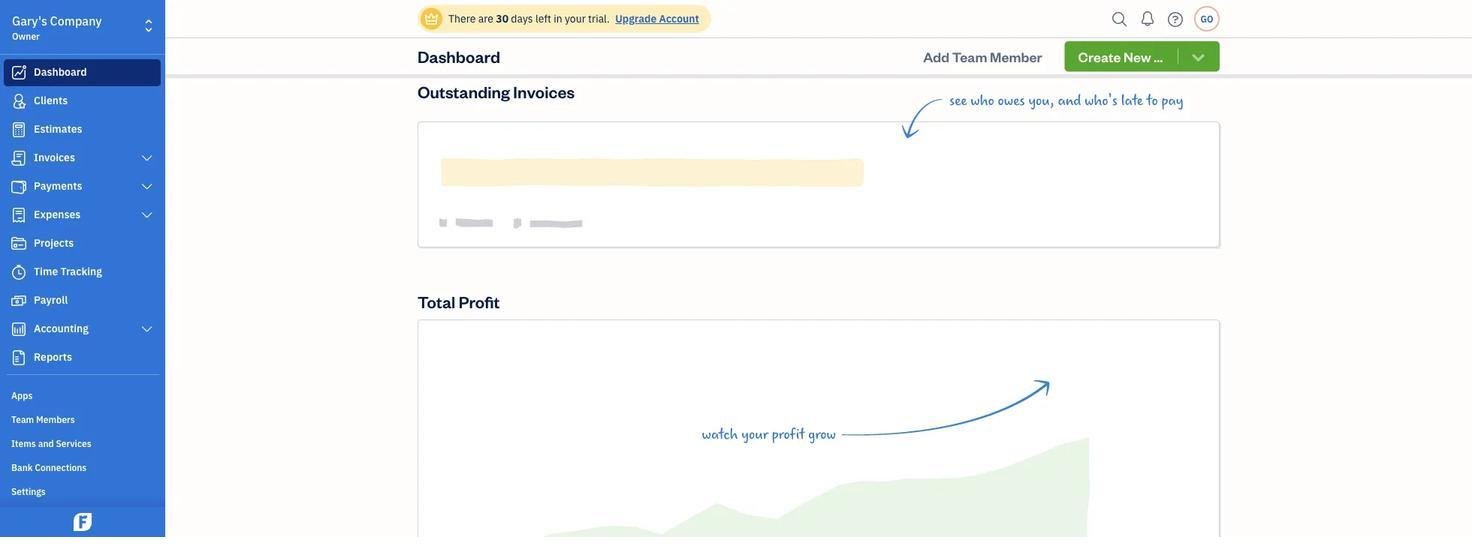 Task type: describe. For each thing, give the bounding box(es) containing it.
chevrondown image
[[1190, 49, 1207, 64]]

left
[[536, 12, 551, 26]]

team inside button
[[953, 48, 988, 65]]

time tracking link
[[4, 259, 161, 286]]

client
[[819, 30, 856, 48]]

dashboard inside 'main' 'element'
[[34, 65, 87, 79]]

pay
[[1162, 92, 1184, 109]]

upgrade
[[615, 12, 657, 26]]

trial.
[[588, 12, 610, 26]]

chevron large down image for expenses
[[140, 210, 154, 222]]

bank connections link
[[4, 456, 161, 479]]

create new …
[[1079, 48, 1163, 65]]

watch your profit grow
[[702, 427, 836, 443]]

1 horizontal spatial invoices
[[513, 81, 575, 102]]

1 horizontal spatial and
[[1058, 92, 1082, 109]]

add a client link
[[701, 23, 934, 55]]

expense image
[[10, 208, 28, 223]]

an for create
[[1078, 30, 1093, 48]]

payments link
[[4, 174, 161, 201]]

bank
[[11, 462, 33, 474]]

total profit
[[418, 291, 500, 313]]

reports
[[34, 351, 72, 364]]

outstanding
[[418, 81, 510, 102]]

1 horizontal spatial dashboard
[[418, 46, 500, 67]]

chevron large down image for payments
[[140, 181, 154, 193]]

tracking
[[61, 265, 102, 279]]

money image
[[10, 294, 28, 309]]

notifications image
[[1136, 4, 1160, 34]]

expenses
[[34, 208, 81, 222]]

report image
[[10, 351, 28, 366]]

estimates link
[[4, 116, 161, 144]]

payroll
[[34, 293, 68, 307]]

estimate image
[[10, 122, 28, 137]]

main element
[[0, 0, 203, 538]]

services
[[56, 438, 91, 450]]

owner
[[12, 30, 40, 42]]

add an item or service
[[475, 30, 619, 48]]

time
[[34, 265, 58, 279]]

projects
[[34, 236, 74, 250]]

are
[[478, 12, 494, 26]]

apps
[[11, 390, 33, 402]]

invoice image
[[10, 151, 28, 166]]

add team member
[[924, 48, 1043, 65]]

team members
[[11, 414, 75, 426]]

payments
[[34, 179, 82, 193]]

go button
[[1195, 6, 1220, 32]]

time tracking
[[34, 265, 102, 279]]

accounting
[[34, 322, 89, 336]]

payroll link
[[4, 288, 161, 315]]

add an item or service link
[[431, 23, 663, 55]]

add team member button
[[910, 42, 1056, 72]]

profit
[[772, 427, 805, 443]]

upgrade account link
[[612, 12, 699, 26]]

gary's company owner
[[12, 13, 102, 42]]

team inside "link"
[[11, 414, 34, 426]]

timer image
[[10, 265, 28, 280]]

watch
[[702, 427, 738, 443]]

chevron large down image
[[140, 324, 154, 336]]

apps link
[[4, 384, 161, 406]]

dashboard link
[[4, 59, 161, 86]]

…
[[1154, 48, 1163, 65]]

days
[[511, 12, 533, 26]]

project image
[[10, 237, 28, 252]]

clients link
[[4, 88, 161, 115]]

company
[[50, 13, 102, 29]]

add for add an item or service
[[475, 30, 501, 48]]

go to help image
[[1164, 8, 1188, 30]]

team members link
[[4, 408, 161, 431]]

who's
[[1085, 92, 1118, 109]]

bank connections
[[11, 462, 87, 474]]



Task type: locate. For each thing, give the bounding box(es) containing it.
0 horizontal spatial dashboard
[[34, 65, 87, 79]]

new
[[1124, 48, 1152, 65]]

dashboard
[[418, 46, 500, 67], [34, 65, 87, 79]]

0 horizontal spatial an
[[504, 30, 519, 48]]

invoices up payments
[[34, 151, 75, 165]]

items
[[11, 438, 36, 450]]

chevron large down image inside "expenses" "link"
[[140, 210, 154, 222]]

invoice
[[1097, 30, 1143, 48]]

item
[[523, 30, 553, 48]]

create
[[1033, 30, 1075, 48], [1079, 48, 1121, 65]]

create an invoice
[[1033, 30, 1143, 48]]

estimates
[[34, 122, 82, 136]]

2 vertical spatial chevron large down image
[[140, 210, 154, 222]]

add a client
[[779, 30, 856, 48]]

team
[[953, 48, 988, 65], [11, 414, 34, 426]]

1 horizontal spatial team
[[953, 48, 988, 65]]

and
[[1058, 92, 1082, 109], [38, 438, 54, 450]]

add
[[475, 30, 501, 48], [779, 30, 805, 48], [924, 48, 950, 65]]

0 horizontal spatial add
[[475, 30, 501, 48]]

chevron large down image for invoices
[[140, 153, 154, 165]]

and right "you,"
[[1058, 92, 1082, 109]]

create for create new …
[[1079, 48, 1121, 65]]

dashboard image
[[10, 65, 28, 80]]

chart image
[[10, 322, 28, 337]]

30
[[496, 12, 509, 26]]

chevron large down image down payments link
[[140, 210, 154, 222]]

invoices down add an item or service "link"
[[513, 81, 575, 102]]

your
[[565, 12, 586, 26], [742, 427, 769, 443]]

an
[[504, 30, 519, 48], [1078, 30, 1093, 48]]

connections
[[35, 462, 87, 474]]

1 horizontal spatial an
[[1078, 30, 1093, 48]]

see who owes you, and who's late to pay
[[950, 92, 1184, 109]]

chevron large down image up "expenses" "link"
[[140, 181, 154, 193]]

1 vertical spatial team
[[11, 414, 34, 426]]

0 vertical spatial chevron large down image
[[140, 153, 154, 165]]

clients
[[34, 94, 68, 107]]

1 vertical spatial chevron large down image
[[140, 181, 154, 193]]

see
[[950, 92, 967, 109]]

late
[[1122, 92, 1144, 109]]

go
[[1201, 13, 1214, 25]]

in
[[554, 12, 562, 26]]

0 horizontal spatial invoices
[[34, 151, 75, 165]]

payment image
[[10, 180, 28, 195]]

service
[[572, 30, 619, 48]]

accounting link
[[4, 316, 161, 343]]

member
[[990, 48, 1043, 65]]

gary's
[[12, 13, 47, 29]]

grow
[[809, 427, 836, 443]]

items and services
[[11, 438, 91, 450]]

you,
[[1029, 92, 1055, 109]]

reports link
[[4, 345, 161, 372]]

1 an from the left
[[504, 30, 519, 48]]

or
[[556, 30, 569, 48]]

chevron large down image
[[140, 153, 154, 165], [140, 181, 154, 193], [140, 210, 154, 222]]

invoices
[[513, 81, 575, 102], [34, 151, 75, 165]]

dashboard up outstanding
[[418, 46, 500, 67]]

2 chevron large down image from the top
[[140, 181, 154, 193]]

1 horizontal spatial add
[[779, 30, 805, 48]]

chevron large down image down estimates link
[[140, 153, 154, 165]]

create up "you,"
[[1033, 30, 1075, 48]]

there are 30 days left in your trial. upgrade account
[[449, 12, 699, 26]]

3 chevron large down image from the top
[[140, 210, 154, 222]]

who
[[971, 92, 995, 109]]

team up see
[[953, 48, 988, 65]]

invoices link
[[4, 145, 161, 172]]

items and services link
[[4, 432, 161, 455]]

chevron large down image inside payments link
[[140, 181, 154, 193]]

projects link
[[4, 231, 161, 258]]

team down apps
[[11, 414, 34, 426]]

your right 'in'
[[565, 12, 586, 26]]

and right items
[[38, 438, 54, 450]]

0 vertical spatial your
[[565, 12, 586, 26]]

0 horizontal spatial team
[[11, 414, 34, 426]]

create left the new
[[1079, 48, 1121, 65]]

dashboard up clients
[[34, 65, 87, 79]]

members
[[36, 414, 75, 426]]

settings
[[11, 486, 46, 498]]

1 horizontal spatial create
[[1079, 48, 1121, 65]]

account
[[659, 12, 699, 26]]

1 vertical spatial and
[[38, 438, 54, 450]]

an for add
[[504, 30, 519, 48]]

owes
[[998, 92, 1025, 109]]

add inside button
[[924, 48, 950, 65]]

0 horizontal spatial your
[[565, 12, 586, 26]]

add up see
[[924, 48, 950, 65]]

0 vertical spatial team
[[953, 48, 988, 65]]

2 horizontal spatial add
[[924, 48, 950, 65]]

crown image
[[424, 11, 440, 27]]

outstanding invoices
[[418, 81, 575, 102]]

1 vertical spatial invoices
[[34, 151, 75, 165]]

add inside "link"
[[779, 30, 805, 48]]

total
[[418, 291, 456, 313]]

0 vertical spatial invoices
[[513, 81, 575, 102]]

2 an from the left
[[1078, 30, 1093, 48]]

your left profit
[[742, 427, 769, 443]]

invoices inside invoices link
[[34, 151, 75, 165]]

0 horizontal spatial create
[[1033, 30, 1075, 48]]

a
[[808, 30, 815, 48]]

an down 30
[[504, 30, 519, 48]]

profit
[[459, 291, 500, 313]]

add inside "link"
[[475, 30, 501, 48]]

an left invoice at the top of page
[[1078, 30, 1093, 48]]

create for create an invoice
[[1033, 30, 1075, 48]]

an inside "link"
[[504, 30, 519, 48]]

search image
[[1108, 8, 1132, 30]]

1 horizontal spatial your
[[742, 427, 769, 443]]

add for add a client
[[779, 30, 805, 48]]

and inside items and services link
[[38, 438, 54, 450]]

chevron large down image inside invoices link
[[140, 153, 154, 165]]

1 vertical spatial your
[[742, 427, 769, 443]]

freshbooks image
[[71, 514, 95, 532]]

0 vertical spatial and
[[1058, 92, 1082, 109]]

create new … button
[[1065, 41, 1220, 72]]

create inside 'dropdown button'
[[1079, 48, 1121, 65]]

add left a
[[779, 30, 805, 48]]

add for add team member
[[924, 48, 950, 65]]

add down are
[[475, 30, 501, 48]]

create an invoice link
[[971, 23, 1204, 55]]

0 horizontal spatial and
[[38, 438, 54, 450]]

client image
[[10, 94, 28, 109]]

there
[[449, 12, 476, 26]]

settings link
[[4, 480, 161, 503]]

1 chevron large down image from the top
[[140, 153, 154, 165]]

to
[[1147, 92, 1158, 109]]

expenses link
[[4, 202, 161, 229]]



Task type: vqa. For each thing, say whether or not it's contained in the screenshot.
tracking
yes



